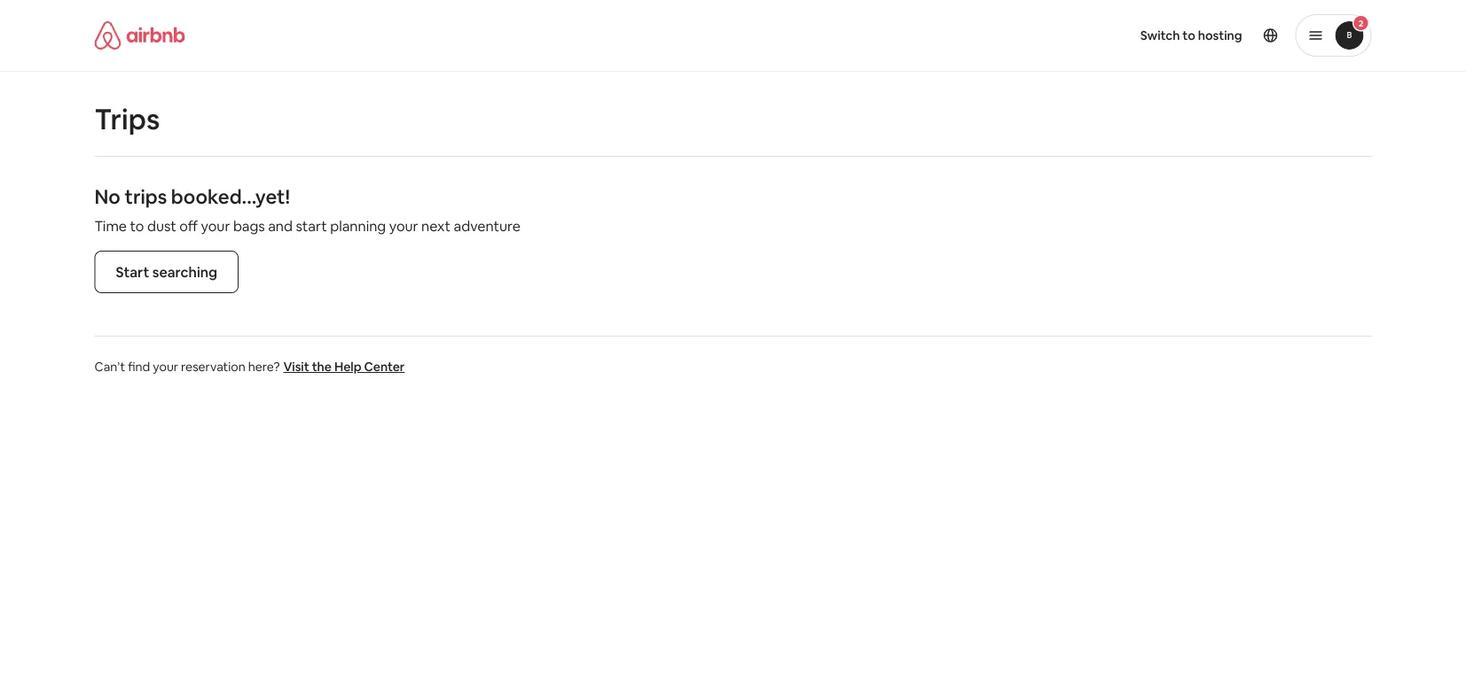 Task type: locate. For each thing, give the bounding box(es) containing it.
to right switch
[[1183, 27, 1195, 43]]

start
[[296, 217, 327, 235]]

time
[[94, 217, 127, 235]]

next adventure
[[421, 217, 520, 235]]

to left the 'dust'
[[130, 217, 144, 235]]

your right off
[[201, 217, 230, 235]]

to
[[1183, 27, 1195, 43], [130, 217, 144, 235]]

your right planning
[[389, 217, 418, 235]]

start searching
[[116, 263, 217, 281]]

0 vertical spatial to
[[1183, 27, 1195, 43]]

the
[[312, 359, 332, 375]]

switch
[[1140, 27, 1180, 43]]

your
[[201, 217, 230, 235], [389, 217, 418, 235], [153, 359, 178, 375]]

start
[[116, 263, 149, 281]]

hosting
[[1198, 27, 1242, 43]]

searching
[[152, 263, 217, 281]]

visit the help center link
[[283, 359, 405, 375]]

and
[[268, 217, 293, 235]]

profile element
[[754, 0, 1372, 71]]

2
[[1358, 17, 1364, 29]]

to inside no trips booked...yet! time to dust off your bags and start planning your next adventure
[[130, 217, 144, 235]]

your right find
[[153, 359, 178, 375]]

1 vertical spatial to
[[130, 217, 144, 235]]

off
[[179, 217, 198, 235]]

planning
[[330, 217, 386, 235]]

0 horizontal spatial to
[[130, 217, 144, 235]]

to inside profile element
[[1183, 27, 1195, 43]]

no trips booked...yet! time to dust off your bags and start planning your next adventure
[[94, 184, 520, 235]]

switch to hosting link
[[1130, 17, 1253, 54]]

1 horizontal spatial to
[[1183, 27, 1195, 43]]

trips
[[94, 100, 160, 137]]



Task type: describe. For each thing, give the bounding box(es) containing it.
0 horizontal spatial your
[[153, 359, 178, 375]]

no
[[94, 184, 121, 209]]

booked...yet!
[[171, 184, 290, 209]]

visit
[[283, 359, 309, 375]]

start searching link
[[94, 251, 239, 294]]

2 button
[[1295, 14, 1372, 57]]

switch to hosting
[[1140, 27, 1242, 43]]

help center
[[334, 359, 405, 375]]

trips
[[125, 184, 167, 209]]

can't
[[94, 359, 125, 375]]

1 horizontal spatial your
[[201, 217, 230, 235]]

reservation here?
[[181, 359, 280, 375]]

can't find your reservation here? visit the help center
[[94, 359, 405, 375]]

bags
[[233, 217, 265, 235]]

find
[[128, 359, 150, 375]]

dust
[[147, 217, 176, 235]]

2 horizontal spatial your
[[389, 217, 418, 235]]



Task type: vqa. For each thing, say whether or not it's contained in the screenshot.
topmost to
yes



